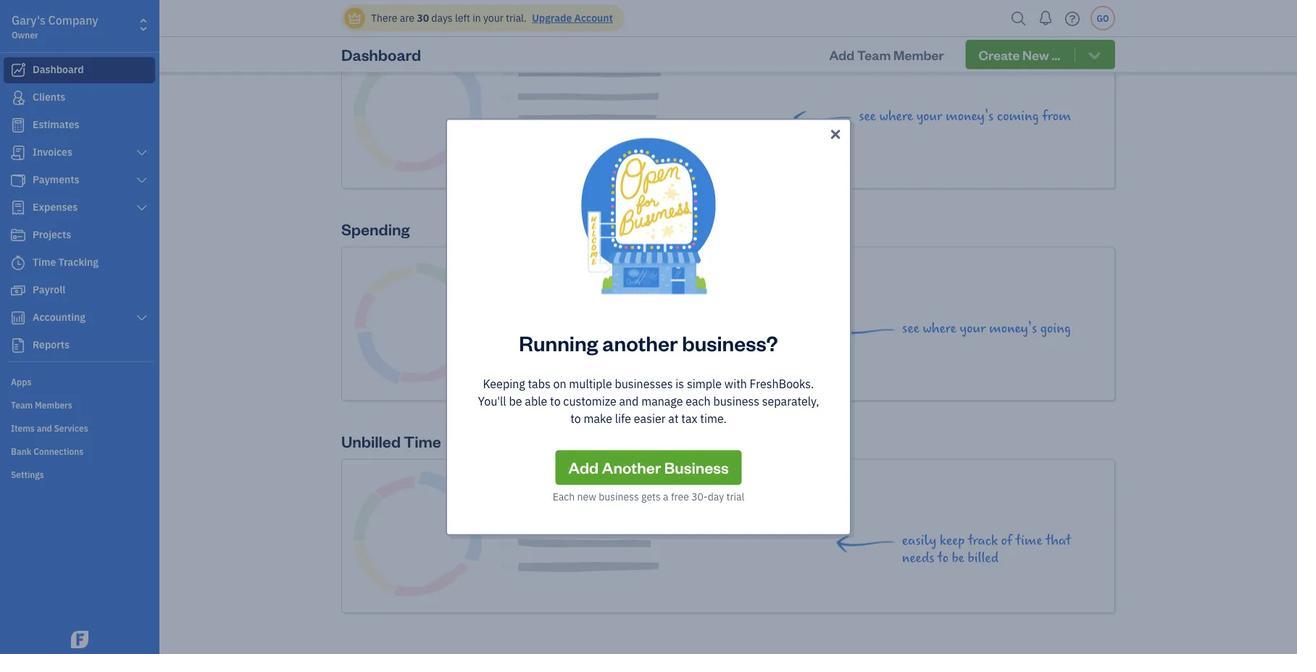 Task type: describe. For each thing, give the bounding box(es) containing it.
team members image
[[11, 399, 155, 410]]

main element
[[0, 0, 196, 654]]

project image
[[9, 228, 27, 243]]

invoice image
[[9, 146, 27, 160]]

see where your money's coming from
[[859, 109, 1071, 125]]

each
[[686, 394, 711, 409]]

easily
[[902, 533, 937, 549]]

0 horizontal spatial your
[[483, 11, 504, 25]]

dashboard
[[341, 44, 421, 65]]

businesses
[[615, 376, 673, 391]]

search image
[[1007, 8, 1031, 29]]

freshbooks.
[[750, 376, 814, 391]]

payment image
[[9, 173, 27, 188]]

add for add team member
[[829, 46, 855, 63]]

new
[[577, 490, 596, 503]]

revenue
[[341, 7, 404, 27]]

client image
[[9, 91, 27, 105]]

keeping
[[483, 376, 525, 391]]

simple
[[687, 376, 722, 391]]

trial.
[[506, 11, 527, 25]]

see where your money's going
[[902, 321, 1071, 337]]

company
[[48, 13, 98, 28]]

where for see where your money's coming from
[[879, 109, 913, 125]]

spending
[[341, 219, 410, 240]]

expense image
[[9, 201, 27, 215]]

needs
[[902, 551, 935, 567]]

upgrade account link
[[529, 11, 613, 25]]

are
[[400, 11, 415, 25]]

add for add another business
[[568, 457, 599, 478]]

a
[[663, 490, 669, 503]]

0 horizontal spatial business
[[599, 490, 639, 503]]

time
[[1016, 533, 1043, 549]]

bank connections image
[[11, 445, 155, 457]]

30-
[[692, 490, 708, 503]]

where for see where your money's going
[[923, 321, 957, 337]]

money image
[[9, 283, 27, 298]]

add another business button
[[555, 450, 742, 485]]

go to help image
[[1061, 8, 1084, 29]]

business?
[[682, 329, 778, 357]]

money's for coming
[[946, 109, 994, 125]]

another
[[602, 329, 678, 357]]

report image
[[9, 338, 27, 353]]

unbilled time
[[341, 432, 441, 452]]

tabs
[[528, 376, 551, 391]]

to inside easily keep track of time that needs to be billed
[[938, 551, 949, 567]]

easily keep track of time that needs to be billed
[[902, 533, 1071, 567]]

30
[[417, 11, 429, 25]]

dashboard image
[[9, 63, 27, 78]]

another
[[602, 457, 661, 478]]

0 vertical spatial to
[[550, 394, 561, 409]]

money's for going
[[989, 321, 1037, 337]]

multiple
[[569, 376, 612, 391]]

day
[[708, 490, 724, 503]]

easier
[[634, 411, 666, 426]]

at
[[668, 411, 679, 426]]

1 horizontal spatial to
[[571, 411, 581, 426]]

owner
[[12, 29, 38, 41]]

customize
[[563, 394, 617, 409]]

freshbooks image
[[68, 631, 91, 649]]

running another business?
[[519, 329, 778, 357]]

with
[[725, 376, 747, 391]]

unbilled
[[341, 432, 401, 452]]

time.
[[700, 411, 727, 426]]

your for see where your money's coming from
[[917, 109, 942, 125]]

billed
[[968, 551, 999, 567]]

of
[[1001, 533, 1013, 549]]

able
[[525, 394, 547, 409]]

you'll
[[478, 394, 506, 409]]



Task type: locate. For each thing, give the bounding box(es) containing it.
2 chevron large down image from the top
[[135, 202, 149, 214]]

0 vertical spatial money's
[[946, 109, 994, 125]]

1 horizontal spatial your
[[917, 109, 942, 125]]

1 chevron large down image from the top
[[135, 147, 149, 159]]

1 horizontal spatial where
[[923, 321, 957, 337]]

that
[[1046, 533, 1071, 549]]

chart image
[[9, 311, 27, 325]]

1 vertical spatial money's
[[989, 321, 1037, 337]]

on
[[553, 376, 566, 391]]

business down "another"
[[599, 490, 639, 503]]

1 vertical spatial add
[[568, 457, 599, 478]]

be left able
[[509, 394, 522, 409]]

is
[[676, 376, 684, 391]]

see for see where your money's coming from
[[859, 109, 876, 125]]

1 horizontal spatial business
[[714, 394, 760, 409]]

add up new
[[568, 457, 599, 478]]

trial
[[727, 490, 745, 503]]

add team member
[[829, 46, 944, 63]]

be
[[509, 394, 522, 409], [952, 551, 965, 567]]

1 horizontal spatial be
[[952, 551, 965, 567]]

time
[[404, 432, 441, 452]]

from
[[1043, 109, 1071, 125]]

be down "keep"
[[952, 551, 965, 567]]

0 horizontal spatial where
[[879, 109, 913, 125]]

add inside add team member button
[[829, 46, 855, 63]]

apps image
[[11, 375, 155, 387]]

your
[[483, 11, 504, 25], [917, 109, 942, 125], [960, 321, 986, 337]]

see for see where your money's going
[[902, 321, 920, 337]]

your for see where your money's going
[[960, 321, 986, 337]]

see
[[859, 109, 876, 125], [902, 321, 920, 337]]

to left make
[[571, 411, 581, 426]]

estimate image
[[9, 118, 27, 133]]

to down on
[[550, 394, 561, 409]]

running
[[519, 329, 598, 357]]

there
[[371, 11, 397, 25]]

1 vertical spatial your
[[917, 109, 942, 125]]

days
[[431, 11, 453, 25]]

gary's company owner
[[12, 13, 98, 41]]

0 vertical spatial add
[[829, 46, 855, 63]]

business inside keeping tabs on multiple businesses is simple with freshbooks. you'll be able to customize and manage each business separately, to make life easier at tax time.
[[714, 394, 760, 409]]

make
[[584, 411, 612, 426]]

2 horizontal spatial to
[[938, 551, 949, 567]]

add team member button
[[816, 40, 957, 69]]

1 vertical spatial business
[[599, 490, 639, 503]]

1 vertical spatial where
[[923, 321, 957, 337]]

gary's
[[12, 13, 46, 28]]

money's left going
[[989, 321, 1037, 337]]

close image
[[828, 126, 843, 143]]

0 horizontal spatial to
[[550, 394, 561, 409]]

separately,
[[762, 394, 819, 409]]

money's left coming
[[946, 109, 994, 125]]

to down "keep"
[[938, 551, 949, 567]]

each
[[553, 490, 575, 503]]

and
[[619, 394, 639, 409]]

coming
[[997, 109, 1039, 125]]

add
[[829, 46, 855, 63], [568, 457, 599, 478]]

going
[[1041, 321, 1071, 337]]

gets
[[641, 490, 661, 503]]

account
[[574, 11, 613, 25]]

team
[[857, 46, 891, 63]]

1 vertical spatial see
[[902, 321, 920, 337]]

to
[[550, 394, 561, 409], [571, 411, 581, 426], [938, 551, 949, 567]]

keep
[[940, 533, 965, 549]]

chevron large down image
[[135, 147, 149, 159], [135, 202, 149, 214], [135, 312, 149, 324]]

free
[[671, 490, 689, 503]]

chevron large down image for chart image
[[135, 312, 149, 324]]

track
[[968, 533, 998, 549]]

0 horizontal spatial be
[[509, 394, 522, 409]]

1 vertical spatial be
[[952, 551, 965, 567]]

keeping tabs on multiple businesses is simple with freshbooks. you'll be able to customize and manage each business separately, to make life easier at tax time.
[[478, 376, 819, 426]]

running another business? dialog
[[0, 101, 1297, 553]]

crown image
[[347, 11, 362, 26]]

0 vertical spatial be
[[509, 394, 522, 409]]

items and services image
[[11, 422, 155, 433]]

settings image
[[11, 468, 155, 480]]

each new business gets a free 30-day trial
[[553, 490, 745, 503]]

chevron large down image
[[135, 175, 149, 186]]

2 vertical spatial to
[[938, 551, 949, 567]]

chevron large down image for the invoice icon
[[135, 147, 149, 159]]

revenue streams
[[341, 7, 469, 27]]

1 horizontal spatial add
[[829, 46, 855, 63]]

upgrade
[[532, 11, 572, 25]]

2 horizontal spatial your
[[960, 321, 986, 337]]

in
[[473, 11, 481, 25]]

chevron large down image for expense icon
[[135, 202, 149, 214]]

be inside keeping tabs on multiple businesses is simple with freshbooks. you'll be able to customize and manage each business separately, to make life easier at tax time.
[[509, 394, 522, 409]]

0 vertical spatial chevron large down image
[[135, 147, 149, 159]]

business
[[664, 457, 729, 478]]

timer image
[[9, 256, 27, 270]]

business
[[714, 394, 760, 409], [599, 490, 639, 503]]

0 horizontal spatial see
[[859, 109, 876, 125]]

0 vertical spatial where
[[879, 109, 913, 125]]

there are 30 days left in your trial. upgrade account
[[371, 11, 613, 25]]

1 horizontal spatial see
[[902, 321, 920, 337]]

manage
[[642, 394, 683, 409]]

where
[[879, 109, 913, 125], [923, 321, 957, 337]]

0 vertical spatial see
[[859, 109, 876, 125]]

2 vertical spatial your
[[960, 321, 986, 337]]

add another business
[[568, 457, 729, 478]]

0 vertical spatial your
[[483, 11, 504, 25]]

0 horizontal spatial add
[[568, 457, 599, 478]]

life
[[615, 411, 631, 426]]

be inside easily keep track of time that needs to be billed
[[952, 551, 965, 567]]

money's
[[946, 109, 994, 125], [989, 321, 1037, 337]]

1 vertical spatial to
[[571, 411, 581, 426]]

2 vertical spatial chevron large down image
[[135, 312, 149, 324]]

tax
[[681, 411, 698, 426]]

streams
[[407, 7, 469, 27]]

add inside button
[[568, 457, 599, 478]]

3 chevron large down image from the top
[[135, 312, 149, 324]]

member
[[894, 46, 944, 63]]

left
[[455, 11, 470, 25]]

add left team in the top of the page
[[829, 46, 855, 63]]

1 vertical spatial chevron large down image
[[135, 202, 149, 214]]

0 vertical spatial business
[[714, 394, 760, 409]]

business down with
[[714, 394, 760, 409]]



Task type: vqa. For each thing, say whether or not it's contained in the screenshot.
connect
no



